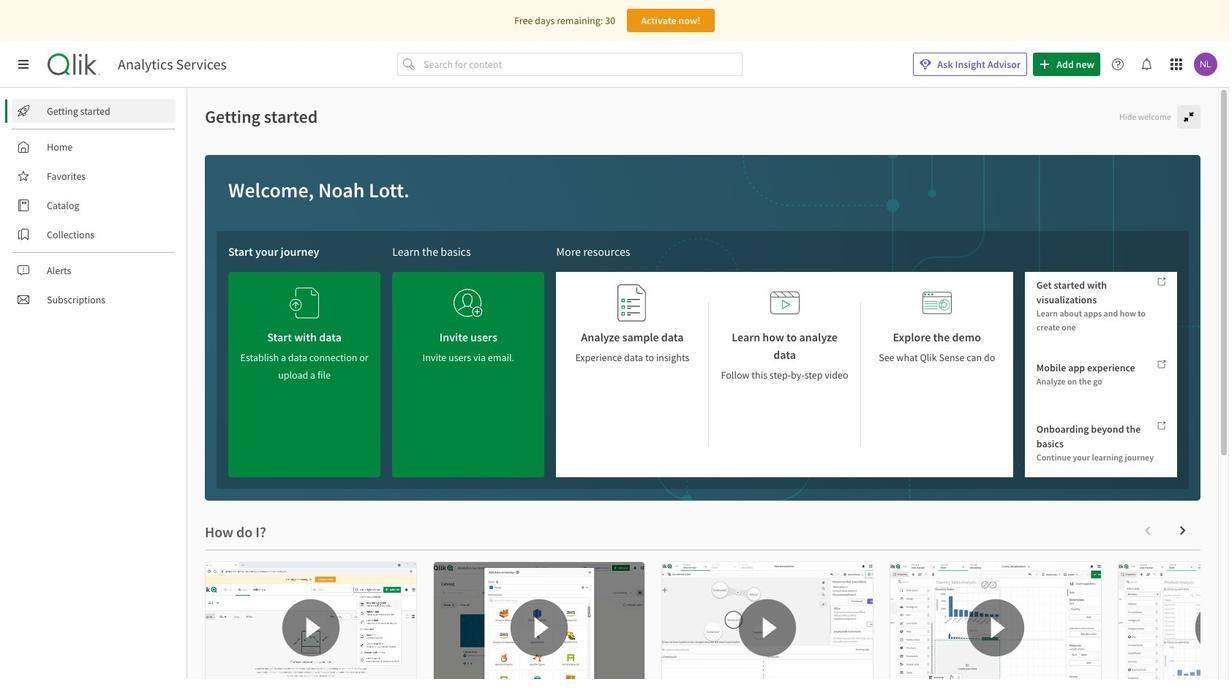 Task type: describe. For each thing, give the bounding box(es) containing it.
invite users image
[[454, 284, 483, 323]]

start with data image
[[290, 284, 319, 323]]

analytics services element
[[118, 56, 227, 73]]

noah lott image
[[1194, 53, 1218, 76]]

explore the demo image
[[923, 284, 952, 323]]

how do i create a visualization? image
[[891, 563, 1101, 680]]

learn how to analyze data image
[[770, 284, 799, 323]]



Task type: locate. For each thing, give the bounding box(es) containing it.
navigation pane element
[[0, 94, 187, 318]]

analyze sample data image
[[618, 284, 647, 323]]

hide welcome image
[[1183, 111, 1195, 123]]

how do i create an app? image
[[206, 563, 416, 680]]

close sidebar menu image
[[18, 59, 29, 70]]

how do i define data associations? image
[[662, 563, 873, 680]]

main content
[[187, 88, 1229, 680]]

how do i load data into an app? image
[[434, 563, 645, 680]]

Search for content text field
[[421, 53, 743, 76]]



Task type: vqa. For each thing, say whether or not it's contained in the screenshot.
Management Console element
no



